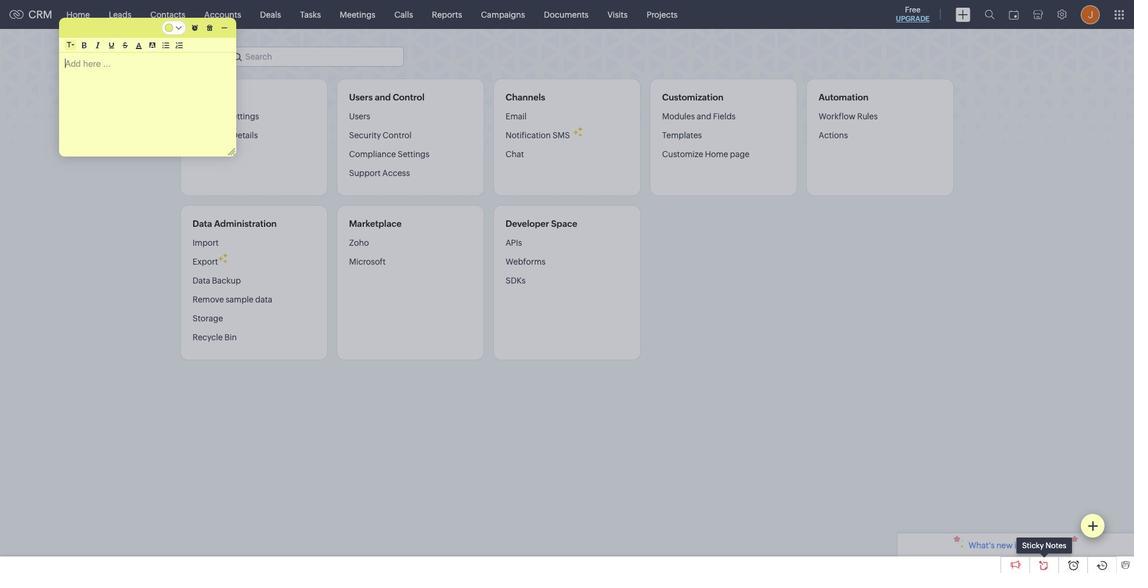 Task type: locate. For each thing, give the bounding box(es) containing it.
0 vertical spatial settings
[[227, 112, 259, 121]]

backup
[[212, 276, 241, 285]]

1 horizontal spatial and
[[697, 112, 712, 121]]

zoho link
[[349, 238, 369, 252]]

users link
[[349, 111, 371, 126]]

1 horizontal spatial settings
[[398, 150, 430, 159]]

apis link
[[506, 238, 522, 252]]

home
[[67, 10, 90, 19], [705, 150, 729, 159]]

customize home page
[[663, 150, 750, 159]]

meetings link
[[331, 0, 385, 29]]

data down export
[[193, 276, 210, 285]]

visits
[[608, 10, 628, 19]]

0 horizontal spatial home
[[67, 10, 90, 19]]

and for users
[[375, 92, 391, 102]]

users for users
[[349, 112, 371, 121]]

settings up details
[[227, 112, 259, 121]]

2 users from the top
[[349, 112, 371, 121]]

campaigns link
[[472, 0, 535, 29]]

0 vertical spatial data
[[193, 219, 212, 229]]

fields
[[713, 112, 736, 121]]

home link
[[57, 0, 99, 29]]

data
[[193, 219, 212, 229], [193, 276, 210, 285]]

and up security control
[[375, 92, 391, 102]]

data inside "link"
[[193, 276, 210, 285]]

0 vertical spatial and
[[375, 92, 391, 102]]

rules
[[858, 112, 878, 121]]

settings up access
[[398, 150, 430, 159]]

chat
[[506, 150, 524, 159]]

workflow rules
[[819, 112, 878, 121]]

personal settings link
[[193, 111, 259, 126]]

import link
[[193, 238, 219, 252]]

templates
[[663, 131, 702, 140]]

control up security control
[[393, 92, 425, 102]]

crm link
[[9, 8, 52, 21]]

accounts link
[[195, 0, 251, 29]]

home right crm
[[67, 10, 90, 19]]

email link
[[506, 111, 527, 126]]

documents link
[[535, 0, 598, 29]]

delete image
[[207, 25, 213, 31]]

1 vertical spatial home
[[705, 150, 729, 159]]

notification
[[506, 131, 551, 140]]

projects
[[647, 10, 678, 19]]

calls link
[[385, 0, 423, 29]]

and
[[375, 92, 391, 102], [697, 112, 712, 121]]

None field
[[67, 40, 74, 50]]

deals link
[[251, 0, 291, 29]]

settings
[[227, 112, 259, 121], [398, 150, 430, 159]]

setup
[[180, 50, 214, 64]]

company details link
[[193, 126, 258, 145]]

1 horizontal spatial home
[[705, 150, 729, 159]]

control
[[393, 92, 425, 102], [383, 131, 412, 140]]

tasks
[[300, 10, 321, 19]]

marketplace
[[349, 219, 402, 229]]

and left the fields
[[697, 112, 712, 121]]

2 data from the top
[[193, 276, 210, 285]]

details
[[232, 131, 258, 140]]

export
[[193, 257, 218, 267]]

sdks link
[[506, 271, 526, 290]]

customize
[[663, 150, 704, 159]]

campaigns
[[481, 10, 525, 19]]

0 vertical spatial users
[[349, 92, 373, 102]]

crm
[[28, 8, 52, 21]]

personal settings
[[193, 112, 259, 121]]

space
[[551, 219, 578, 229]]

settings for compliance settings
[[398, 150, 430, 159]]

0 horizontal spatial and
[[375, 92, 391, 102]]

support
[[349, 168, 381, 178]]

export link
[[193, 252, 218, 271]]

1 data from the top
[[193, 219, 212, 229]]

sms
[[553, 131, 570, 140]]

developer
[[506, 219, 550, 229]]

support access
[[349, 168, 410, 178]]

notification sms link
[[506, 126, 570, 145]]

and for modules
[[697, 112, 712, 121]]

meetings
[[340, 10, 376, 19]]

company details
[[193, 131, 258, 140]]

1 vertical spatial and
[[697, 112, 712, 121]]

1 vertical spatial settings
[[398, 150, 430, 159]]

import
[[193, 238, 219, 248]]

users up security
[[349, 112, 371, 121]]

data up import
[[193, 219, 212, 229]]

calls
[[395, 10, 413, 19]]

1 vertical spatial users
[[349, 112, 371, 121]]

compliance settings
[[349, 150, 430, 159]]

users up "users" link
[[349, 92, 373, 102]]

visits link
[[598, 0, 638, 29]]

leads
[[109, 10, 132, 19]]

data backup link
[[193, 271, 241, 290]]

webforms
[[506, 257, 546, 267]]

0 horizontal spatial settings
[[227, 112, 259, 121]]

security control link
[[349, 126, 412, 145]]

personal
[[193, 112, 226, 121]]

modules
[[663, 112, 695, 121]]

documents
[[544, 10, 589, 19]]

sample
[[226, 295, 254, 304]]

1 vertical spatial data
[[193, 276, 210, 285]]

sticky
[[1023, 541, 1045, 550]]

users for users and control
[[349, 92, 373, 102]]

email
[[506, 112, 527, 121]]

reminder image
[[192, 25, 198, 31]]

control up compliance settings link on the top left of page
[[383, 131, 412, 140]]

zoho
[[349, 238, 369, 248]]

home left page
[[705, 150, 729, 159]]

page
[[730, 150, 750, 159]]

1 users from the top
[[349, 92, 373, 102]]

administration
[[214, 219, 277, 229]]

remove sample data link
[[193, 290, 272, 309]]



Task type: describe. For each thing, give the bounding box(es) containing it.
remove sample data
[[193, 295, 272, 304]]

recycle bin link
[[193, 328, 237, 347]]

free upgrade
[[897, 5, 930, 23]]

apis
[[506, 238, 522, 248]]

create new sticky note image
[[1088, 521, 1099, 531]]

users and control
[[349, 92, 425, 102]]

customize home page link
[[663, 145, 750, 164]]

1 vertical spatial control
[[383, 131, 412, 140]]

sticky notes
[[1023, 541, 1067, 550]]

upgrade
[[897, 15, 930, 23]]

modules and fields
[[663, 112, 736, 121]]

reports
[[432, 10, 462, 19]]

recycle bin
[[193, 333, 237, 342]]

contacts
[[150, 10, 186, 19]]

support access link
[[349, 164, 410, 183]]

data for data administration
[[193, 219, 212, 229]]

recycle
[[193, 333, 223, 342]]

notification sms
[[506, 131, 570, 140]]

compliance settings link
[[349, 145, 430, 164]]

storage
[[193, 314, 223, 323]]

company
[[193, 131, 230, 140]]

compliance
[[349, 150, 396, 159]]

workflow rules link
[[819, 111, 878, 126]]

data backup
[[193, 276, 241, 285]]

data for data backup
[[193, 276, 210, 285]]

security control
[[349, 131, 412, 140]]

storage link
[[193, 309, 223, 328]]

bin
[[225, 333, 237, 342]]

reports link
[[423, 0, 472, 29]]

data
[[255, 295, 272, 304]]

projects link
[[638, 0, 688, 29]]

notes
[[1046, 541, 1067, 550]]

channels
[[506, 92, 546, 102]]

0 vertical spatial control
[[393, 92, 425, 102]]

sdks
[[506, 276, 526, 285]]

accounts
[[204, 10, 241, 19]]

free
[[906, 5, 921, 14]]

automation
[[819, 92, 869, 102]]

webforms link
[[506, 252, 546, 271]]

actions
[[819, 131, 849, 140]]

customization
[[663, 92, 724, 102]]

chat link
[[506, 145, 524, 164]]

remove
[[193, 295, 224, 304]]

modules and fields link
[[663, 111, 736, 126]]

deals
[[260, 10, 281, 19]]

access
[[383, 168, 410, 178]]

workflow
[[819, 112, 856, 121]]

leads link
[[99, 0, 141, 29]]

actions link
[[819, 126, 849, 145]]

0 vertical spatial home
[[67, 10, 90, 19]]

templates link
[[663, 126, 702, 145]]

microsoft link
[[349, 252, 386, 271]]

security
[[349, 131, 381, 140]]

settings for personal settings
[[227, 112, 259, 121]]

microsoft
[[349, 257, 386, 267]]

data administration
[[193, 219, 277, 229]]

contacts link
[[141, 0, 195, 29]]

tasks link
[[291, 0, 331, 29]]

developer space
[[506, 219, 578, 229]]



Task type: vqa. For each thing, say whether or not it's contained in the screenshot.
Data to the bottom
yes



